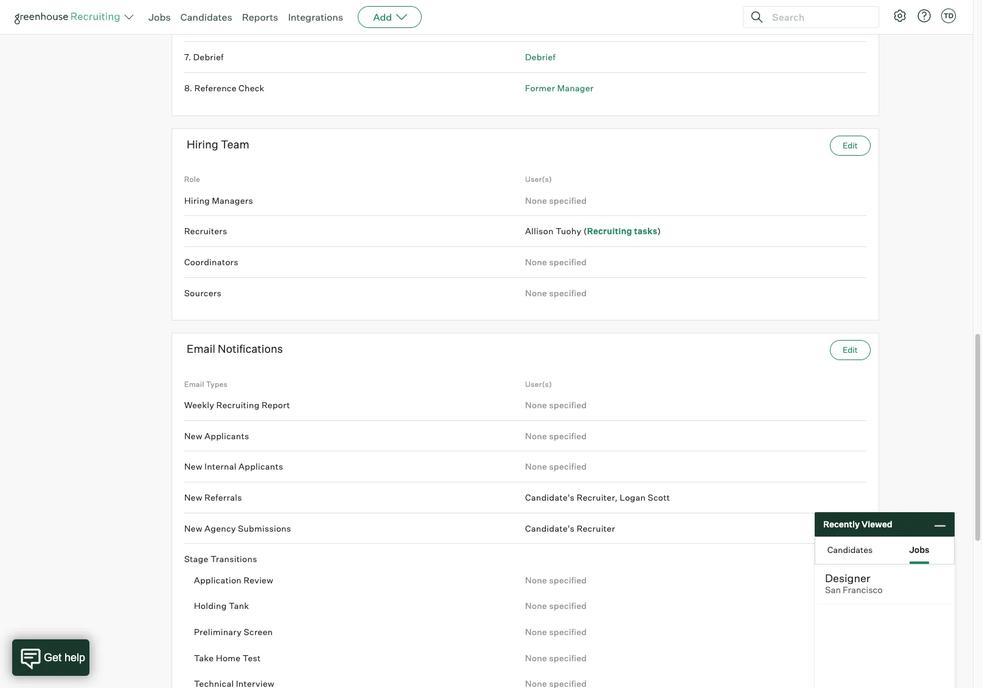 Task type: vqa. For each thing, say whether or not it's contained in the screenshot.


Task type: describe. For each thing, give the bounding box(es) containing it.
specified for internal
[[549, 462, 587, 472]]

coordinators
[[184, 257, 239, 267]]

8. reference check
[[184, 83, 265, 93]]

former manager link
[[525, 83, 594, 93]]

candidates link
[[181, 11, 232, 23]]

hiring for hiring team
[[187, 137, 218, 151]]

specified for screen
[[549, 627, 587, 637]]

email for email types
[[184, 380, 204, 389]]

allison
[[525, 226, 554, 236]]

recently
[[824, 519, 860, 530]]

candidate's for candidate's recruiter, logan scott
[[525, 493, 575, 503]]

take home test
[[194, 653, 261, 663]]

new for new applicants
[[184, 431, 203, 441]]

(
[[584, 226, 587, 236]]

candidate's recruiter
[[525, 523, 616, 534]]

reports
[[242, 11, 278, 23]]

candidates inside tab list
[[828, 545, 873, 555]]

candidate's for candidate's recruiter
[[525, 523, 575, 534]]

types
[[206, 380, 228, 389]]

none for applicants
[[525, 431, 547, 441]]

none for home
[[525, 653, 547, 663]]

3 none specified from the top
[[525, 288, 587, 298]]

new referrals
[[184, 493, 242, 503]]

recently viewed
[[824, 519, 893, 530]]

greenhouse recruiting image
[[15, 10, 124, 24]]

none specified for home
[[525, 653, 587, 663]]

screen
[[244, 627, 273, 637]]

application
[[194, 575, 242, 586]]

reports link
[[242, 11, 278, 23]]

0 horizontal spatial candidates
[[181, 11, 232, 23]]

preliminary screen
[[194, 627, 273, 637]]

none specified for internal
[[525, 462, 587, 472]]

0 vertical spatial applicants
[[205, 431, 249, 441]]

td button
[[942, 9, 956, 23]]

none specified for tank
[[525, 601, 587, 611]]

Search text field
[[770, 8, 868, 26]]

1 vertical spatial applicants
[[239, 462, 283, 472]]

2 debrief from the left
[[525, 52, 556, 62]]

tuohy
[[556, 226, 582, 236]]

stage transitions
[[184, 554, 257, 564]]

td
[[944, 12, 954, 20]]

specified for recruiting
[[549, 400, 587, 410]]

designer
[[826, 572, 871, 585]]

transitions
[[211, 554, 257, 564]]

submissions
[[238, 523, 291, 534]]

candidate's recruiter, logan scott
[[525, 493, 670, 503]]

none specified for review
[[525, 575, 587, 586]]

home
[[216, 653, 241, 663]]

none for screen
[[525, 627, 547, 637]]

none for tank
[[525, 601, 547, 611]]

0 horizontal spatial jobs
[[149, 11, 171, 23]]

preliminary
[[194, 627, 242, 637]]

check
[[239, 83, 265, 93]]

weekly
[[184, 400, 214, 410]]

0 vertical spatial recruiting
[[587, 226, 633, 236]]

tank
[[229, 601, 249, 611]]

hiring for hiring managers
[[184, 195, 210, 206]]

1 horizontal spatial jobs
[[910, 545, 930, 555]]

td button
[[939, 6, 959, 26]]

debrief link
[[525, 52, 556, 62]]

holding tank
[[194, 601, 249, 611]]

configure image
[[893, 9, 908, 23]]

role
[[184, 175, 200, 184]]

)
[[658, 226, 661, 236]]

new internal applicants
[[184, 462, 283, 472]]

hiring team
[[187, 137, 249, 151]]

edit for hiring team
[[843, 140, 858, 150]]

notifications
[[218, 342, 283, 356]]

former
[[525, 83, 555, 93]]

viewed
[[862, 519, 893, 530]]

manager
[[557, 83, 594, 93]]

edit link for hiring team
[[830, 136, 871, 156]]

new for new internal applicants
[[184, 462, 203, 472]]

user(s) for email notifications
[[525, 380, 552, 389]]

weekly recruiting report
[[184, 400, 290, 410]]

recruiter,
[[577, 493, 618, 503]]



Task type: locate. For each thing, give the bounding box(es) containing it.
5 specified from the top
[[549, 431, 587, 441]]

0 vertical spatial jobs
[[149, 11, 171, 23]]

candidates up 7. debrief
[[181, 11, 232, 23]]

san
[[826, 585, 841, 596]]

edit
[[843, 140, 858, 150], [843, 345, 858, 355]]

new left agency
[[184, 523, 203, 534]]

7 none from the top
[[525, 575, 547, 586]]

2 user(s) from the top
[[525, 380, 552, 389]]

3 new from the top
[[184, 493, 203, 503]]

recruiting down types
[[216, 400, 260, 410]]

6 specified from the top
[[549, 462, 587, 472]]

debrief up former
[[525, 52, 556, 62]]

0 vertical spatial edit link
[[830, 136, 871, 156]]

hiring managers
[[184, 195, 253, 206]]

stage
[[184, 554, 209, 564]]

managers
[[212, 195, 253, 206]]

1 none specified from the top
[[525, 195, 587, 206]]

1 specified from the top
[[549, 195, 587, 206]]

hiring left team
[[187, 137, 218, 151]]

sourcers
[[184, 288, 222, 298]]

add
[[373, 11, 392, 23]]

0 horizontal spatial recruiting
[[216, 400, 260, 410]]

recruiters
[[184, 226, 227, 236]]

add button
[[358, 6, 422, 28]]

7 specified from the top
[[549, 575, 587, 586]]

email for email notifications
[[187, 342, 215, 356]]

specified for tank
[[549, 601, 587, 611]]

candidate's
[[525, 493, 575, 503], [525, 523, 575, 534]]

8.
[[184, 83, 193, 93]]

scott
[[648, 493, 670, 503]]

jobs link
[[149, 11, 171, 23]]

new down weekly
[[184, 431, 203, 441]]

9 none specified from the top
[[525, 627, 587, 637]]

2 candidate's from the top
[[525, 523, 575, 534]]

team
[[221, 137, 249, 151]]

francisco
[[843, 585, 883, 596]]

10 none from the top
[[525, 653, 547, 663]]

none for review
[[525, 575, 547, 586]]

specified for applicants
[[549, 431, 587, 441]]

9 specified from the top
[[549, 627, 587, 637]]

tasks
[[634, 226, 658, 236]]

none for recruiting
[[525, 400, 547, 410]]

user(s) for hiring team
[[525, 175, 552, 184]]

candidates
[[181, 11, 232, 23], [828, 545, 873, 555]]

reference
[[195, 83, 237, 93]]

debrief
[[193, 52, 224, 62], [525, 52, 556, 62]]

recruiting
[[587, 226, 633, 236], [216, 400, 260, 410]]

applicants
[[205, 431, 249, 441], [239, 462, 283, 472]]

2 edit link from the top
[[830, 340, 871, 360]]

1 vertical spatial candidates
[[828, 545, 873, 555]]

candidates down recently viewed
[[828, 545, 873, 555]]

7.
[[184, 52, 191, 62]]

email up weekly
[[184, 380, 204, 389]]

allison tuohy ( recruiting tasks )
[[525, 226, 661, 236]]

1 horizontal spatial candidates
[[828, 545, 873, 555]]

tab list
[[816, 538, 955, 564]]

6 none from the top
[[525, 462, 547, 472]]

1 horizontal spatial debrief
[[525, 52, 556, 62]]

email
[[187, 342, 215, 356], [184, 380, 204, 389]]

agency
[[205, 523, 236, 534]]

1 vertical spatial user(s)
[[525, 380, 552, 389]]

0 horizontal spatial debrief
[[193, 52, 224, 62]]

2 none from the top
[[525, 257, 547, 267]]

specified for managers
[[549, 195, 587, 206]]

designer san francisco
[[826, 572, 883, 596]]

2 new from the top
[[184, 462, 203, 472]]

new for new referrals
[[184, 493, 203, 503]]

1 horizontal spatial recruiting
[[587, 226, 633, 236]]

0 vertical spatial edit
[[843, 140, 858, 150]]

test
[[243, 653, 261, 663]]

1 debrief from the left
[[193, 52, 224, 62]]

10 specified from the top
[[549, 653, 587, 663]]

report
[[262, 400, 290, 410]]

1 vertical spatial email
[[184, 380, 204, 389]]

4 specified from the top
[[549, 400, 587, 410]]

hiring
[[187, 137, 218, 151], [184, 195, 210, 206]]

email types
[[184, 380, 228, 389]]

holding
[[194, 601, 227, 611]]

edit for email notifications
[[843, 345, 858, 355]]

applicants right internal
[[239, 462, 283, 472]]

recruiting left tasks
[[587, 226, 633, 236]]

new left internal
[[184, 462, 203, 472]]

former manager
[[525, 83, 594, 93]]

none specified
[[525, 195, 587, 206], [525, 257, 587, 267], [525, 288, 587, 298], [525, 400, 587, 410], [525, 431, 587, 441], [525, 462, 587, 472], [525, 575, 587, 586], [525, 601, 587, 611], [525, 627, 587, 637], [525, 653, 587, 663]]

none specified for recruiting
[[525, 400, 587, 410]]

email up email types at the left bottom of page
[[187, 342, 215, 356]]

4 none specified from the top
[[525, 400, 587, 410]]

integrations
[[288, 11, 343, 23]]

candidate's up candidate's recruiter
[[525, 493, 575, 503]]

1 vertical spatial hiring
[[184, 195, 210, 206]]

take
[[194, 653, 214, 663]]

7 none specified from the top
[[525, 575, 587, 586]]

none
[[525, 195, 547, 206], [525, 257, 547, 267], [525, 288, 547, 298], [525, 400, 547, 410], [525, 431, 547, 441], [525, 462, 547, 472], [525, 575, 547, 586], [525, 601, 547, 611], [525, 627, 547, 637], [525, 653, 547, 663]]

application review
[[194, 575, 274, 586]]

hiring down 'role'
[[184, 195, 210, 206]]

8 specified from the top
[[549, 601, 587, 611]]

7. debrief
[[184, 52, 224, 62]]

candidate's left recruiter
[[525, 523, 575, 534]]

2 specified from the top
[[549, 257, 587, 267]]

1 edit from the top
[[843, 140, 858, 150]]

internal
[[205, 462, 237, 472]]

specified for home
[[549, 653, 587, 663]]

8 none from the top
[[525, 601, 547, 611]]

integrations link
[[288, 11, 343, 23]]

debrief right the 7.
[[193, 52, 224, 62]]

1 vertical spatial edit link
[[830, 340, 871, 360]]

1 vertical spatial candidate's
[[525, 523, 575, 534]]

8 none specified from the top
[[525, 601, 587, 611]]

0 vertical spatial candidates
[[181, 11, 232, 23]]

5 none specified from the top
[[525, 431, 587, 441]]

4 none from the top
[[525, 400, 547, 410]]

new
[[184, 431, 203, 441], [184, 462, 203, 472], [184, 493, 203, 503], [184, 523, 203, 534]]

none specified for managers
[[525, 195, 587, 206]]

0 vertical spatial email
[[187, 342, 215, 356]]

tab list containing candidates
[[816, 538, 955, 564]]

3 none from the top
[[525, 288, 547, 298]]

none for managers
[[525, 195, 547, 206]]

1 candidate's from the top
[[525, 493, 575, 503]]

specified
[[549, 195, 587, 206], [549, 257, 587, 267], [549, 288, 587, 298], [549, 400, 587, 410], [549, 431, 587, 441], [549, 462, 587, 472], [549, 575, 587, 586], [549, 601, 587, 611], [549, 627, 587, 637], [549, 653, 587, 663]]

5 none from the top
[[525, 431, 547, 441]]

10 none specified from the top
[[525, 653, 587, 663]]

4 new from the top
[[184, 523, 203, 534]]

1 none from the top
[[525, 195, 547, 206]]

3 specified from the top
[[549, 288, 587, 298]]

6 none specified from the top
[[525, 462, 587, 472]]

none specified for applicants
[[525, 431, 587, 441]]

1 new from the top
[[184, 431, 203, 441]]

0 vertical spatial user(s)
[[525, 175, 552, 184]]

edit link for email notifications
[[830, 340, 871, 360]]

specified for review
[[549, 575, 587, 586]]

recruiter
[[577, 523, 616, 534]]

new applicants
[[184, 431, 249, 441]]

none for internal
[[525, 462, 547, 472]]

jobs
[[149, 11, 171, 23], [910, 545, 930, 555]]

new left referrals
[[184, 493, 203, 503]]

1 vertical spatial edit
[[843, 345, 858, 355]]

1 user(s) from the top
[[525, 175, 552, 184]]

0 vertical spatial hiring
[[187, 137, 218, 151]]

none specified for screen
[[525, 627, 587, 637]]

new agency submissions
[[184, 523, 291, 534]]

email notifications
[[187, 342, 283, 356]]

1 vertical spatial recruiting
[[216, 400, 260, 410]]

logan
[[620, 493, 646, 503]]

1 edit link from the top
[[830, 136, 871, 156]]

9 none from the top
[[525, 627, 547, 637]]

edit link
[[830, 136, 871, 156], [830, 340, 871, 360]]

2 edit from the top
[[843, 345, 858, 355]]

referrals
[[205, 493, 242, 503]]

applicants up internal
[[205, 431, 249, 441]]

2 none specified from the top
[[525, 257, 587, 267]]

0 vertical spatial candidate's
[[525, 493, 575, 503]]

user(s)
[[525, 175, 552, 184], [525, 380, 552, 389]]

review
[[244, 575, 274, 586]]

new for new agency submissions
[[184, 523, 203, 534]]

1 vertical spatial jobs
[[910, 545, 930, 555]]



